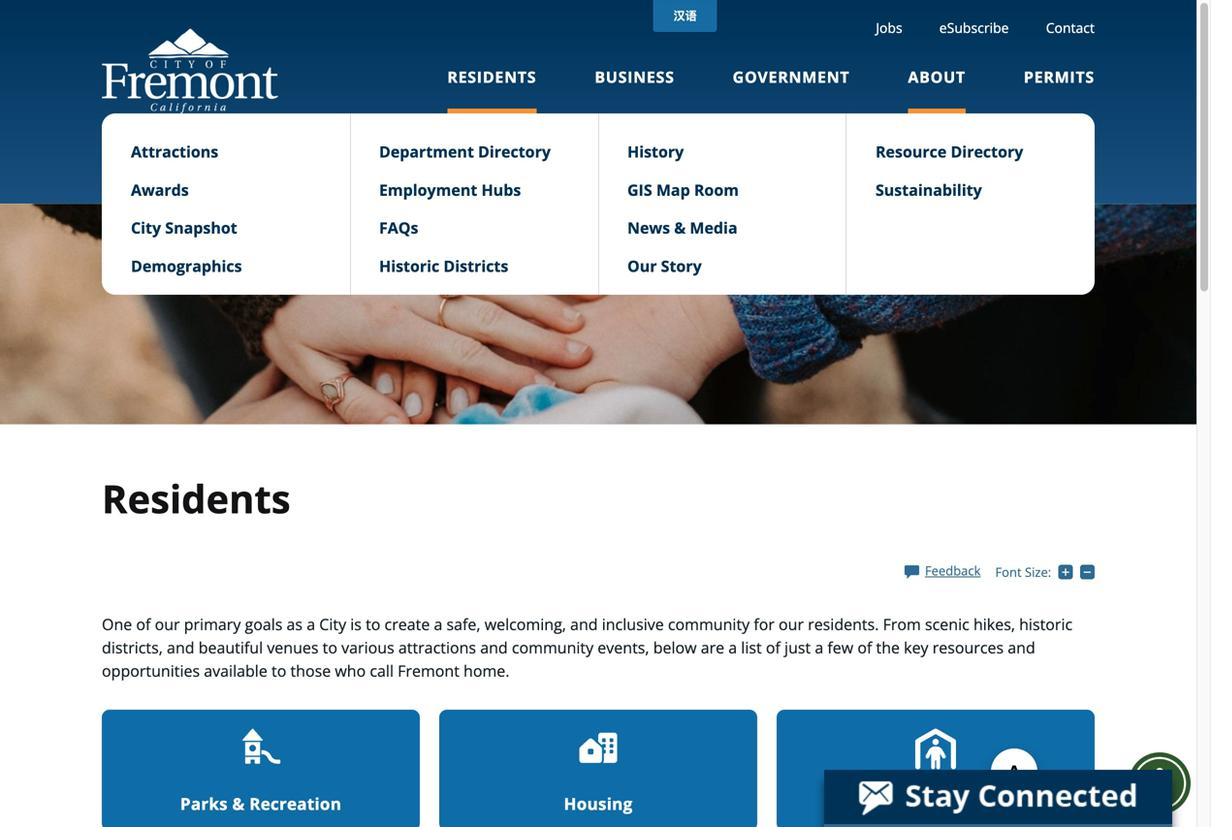Task type: vqa. For each thing, say whether or not it's contained in the screenshot.
primary at left
yes



Task type: locate. For each thing, give the bounding box(es) containing it.
1 vertical spatial residents
[[102, 472, 291, 525]]

business link
[[595, 66, 675, 114]]

the
[[876, 637, 900, 658]]

scenic
[[925, 614, 970, 635]]

demographics link
[[131, 255, 321, 276]]

are
[[701, 637, 725, 658]]

and up home.
[[480, 637, 508, 658]]

various
[[342, 637, 394, 658]]

history
[[627, 141, 684, 162]]

city snapshot
[[131, 217, 237, 238]]

primary
[[184, 614, 241, 635]]

0 horizontal spatial our
[[155, 614, 180, 635]]

city down awards
[[131, 217, 161, 238]]

size:
[[1025, 563, 1052, 581]]

gis map room link
[[627, 179, 818, 200]]

who
[[335, 660, 366, 681]]

directory for sustainability
[[951, 141, 1024, 162]]

to
[[366, 614, 381, 635], [323, 637, 338, 658], [272, 660, 286, 681]]

just
[[785, 637, 811, 658]]

city left is
[[319, 614, 346, 635]]

1 directory from the left
[[478, 141, 551, 162]]

1 horizontal spatial residents
[[447, 66, 537, 87]]

directory up hubs
[[478, 141, 551, 162]]

1 horizontal spatial of
[[766, 637, 781, 658]]

a right as
[[307, 614, 315, 635]]

font size:
[[996, 563, 1052, 581]]

font
[[996, 563, 1022, 581]]

residents.
[[808, 614, 879, 635]]

and
[[570, 614, 598, 635], [167, 637, 195, 658], [480, 637, 508, 658], [1008, 637, 1036, 658]]

city snapshot link
[[131, 217, 321, 238]]

government
[[733, 66, 850, 87]]

news & media link
[[627, 217, 818, 238]]

of up districts,
[[136, 614, 151, 635]]

- link
[[1080, 563, 1099, 580]]

0 vertical spatial community
[[668, 614, 750, 635]]

of right list
[[766, 637, 781, 658]]

historic districts
[[379, 255, 509, 276]]

employment hubs link
[[379, 179, 569, 200]]

faqs
[[379, 217, 418, 238]]

0 horizontal spatial community
[[512, 637, 594, 658]]

housing
[[564, 793, 633, 815]]

districts,
[[102, 637, 163, 658]]

resource directory
[[876, 141, 1024, 162]]

1 vertical spatial to
[[323, 637, 338, 658]]

0 horizontal spatial to
[[272, 660, 286, 681]]

community up 'are' in the bottom of the page
[[668, 614, 750, 635]]

2 horizontal spatial of
[[858, 637, 872, 658]]

& right news
[[674, 217, 686, 238]]

directory up sustainability link
[[951, 141, 1024, 162]]

one
[[102, 614, 132, 635]]

2 horizontal spatial to
[[366, 614, 381, 635]]

residents link
[[447, 66, 537, 114]]

create
[[385, 614, 430, 635]]

house and apartment buiding image
[[578, 729, 619, 769]]

&
[[674, 217, 686, 238], [232, 793, 245, 815]]

stay connected image
[[824, 770, 1171, 824]]

esubscribe link
[[940, 18, 1009, 37]]

0 vertical spatial residents
[[447, 66, 537, 87]]

1 horizontal spatial community
[[668, 614, 750, 635]]

1 vertical spatial community
[[512, 637, 594, 658]]

1 vertical spatial &
[[232, 793, 245, 815]]

Search text field
[[261, 147, 936, 190]]

to up those
[[323, 637, 338, 658]]

homeless response link
[[777, 710, 1095, 827]]

jobs
[[876, 18, 903, 37]]

response
[[939, 793, 1019, 815]]

0 horizontal spatial directory
[[478, 141, 551, 162]]

parks & recreation
[[180, 793, 342, 815]]

community down the welcoming,
[[512, 637, 594, 658]]

gis map room
[[627, 179, 739, 200]]

0 horizontal spatial residents
[[102, 472, 291, 525]]

hikes,
[[974, 614, 1015, 635]]

our up just
[[779, 614, 804, 635]]

font size: link
[[996, 563, 1052, 581]]

parks & recreation link
[[102, 710, 420, 827]]

home.
[[464, 660, 510, 681]]

and down historic
[[1008, 637, 1036, 658]]

& for news
[[674, 217, 686, 238]]

historic
[[379, 255, 440, 276]]

0 vertical spatial city
[[131, 217, 161, 238]]

0 horizontal spatial &
[[232, 793, 245, 815]]

0 horizontal spatial city
[[131, 217, 161, 238]]

our up districts,
[[155, 614, 180, 635]]

2 directory from the left
[[951, 141, 1024, 162]]

list
[[741, 637, 762, 658]]

department directory link
[[379, 141, 569, 162]]

1 horizontal spatial city
[[319, 614, 346, 635]]

inclusive
[[602, 614, 664, 635]]

+ link
[[1059, 563, 1080, 580]]

2 our from the left
[[779, 614, 804, 635]]

sustainability
[[876, 179, 982, 200]]

news & media
[[627, 217, 738, 238]]

community
[[668, 614, 750, 635], [512, 637, 594, 658]]

of
[[136, 614, 151, 635], [766, 637, 781, 658], [858, 637, 872, 658]]

+
[[1073, 563, 1080, 580]]

to down venues
[[272, 660, 286, 681]]

a left few
[[815, 637, 824, 658]]

awards
[[131, 179, 189, 200]]

is
[[350, 614, 362, 635]]

& right the parks
[[232, 793, 245, 815]]

about link
[[908, 66, 966, 114]]

0 vertical spatial &
[[674, 217, 686, 238]]

key
[[904, 637, 929, 658]]

1 horizontal spatial our
[[779, 614, 804, 635]]

historic
[[1019, 614, 1073, 635]]

a left list
[[729, 637, 737, 658]]

residents
[[447, 66, 537, 87], [102, 472, 291, 525]]

1 horizontal spatial &
[[674, 217, 686, 238]]

parks
[[180, 793, 228, 815]]

to right is
[[366, 614, 381, 635]]

1 vertical spatial city
[[319, 614, 346, 635]]

below
[[653, 637, 697, 658]]

resource directory link
[[876, 141, 1066, 162]]

one of our primary goals as a city is to create a safe, welcoming, and inclusive community for our residents. from scenic hikes, historic districts, and beautiful venues to various attractions and community events, below are a list of just a few of the key resources and opportunities available to those who call fremont home.
[[102, 614, 1073, 681]]

employment
[[379, 179, 477, 200]]

of left the the
[[858, 637, 872, 658]]

hubs
[[481, 179, 521, 200]]

1 horizontal spatial directory
[[951, 141, 1024, 162]]



Task type: describe. For each thing, give the bounding box(es) containing it.
attractions
[[398, 637, 476, 658]]

0 horizontal spatial of
[[136, 614, 151, 635]]

-
[[1095, 563, 1099, 580]]

0 vertical spatial to
[[366, 614, 381, 635]]

available
[[204, 660, 268, 681]]

attractions
[[131, 141, 218, 162]]

permits link
[[1024, 66, 1095, 114]]

employment hubs
[[379, 179, 521, 200]]

snapshot
[[165, 217, 237, 238]]

from
[[883, 614, 921, 635]]

1 our from the left
[[155, 614, 180, 635]]

safe,
[[447, 614, 481, 635]]

venues
[[267, 637, 319, 658]]

goals
[[245, 614, 283, 635]]

news
[[627, 217, 670, 238]]

story
[[661, 255, 702, 276]]

districts
[[444, 255, 509, 276]]

our story
[[627, 255, 702, 276]]

contact
[[1046, 18, 1095, 37]]

2 vertical spatial to
[[272, 660, 286, 681]]

contact link
[[1046, 18, 1095, 37]]

few
[[828, 637, 854, 658]]

room
[[694, 179, 739, 200]]

1 horizontal spatial to
[[323, 637, 338, 658]]

about
[[908, 66, 966, 87]]

person shelter image
[[916, 729, 956, 769]]

faqs link
[[379, 217, 569, 238]]

as
[[287, 614, 303, 635]]

historic districts link
[[379, 255, 569, 276]]

feedback
[[925, 562, 981, 579]]

gis
[[627, 179, 652, 200]]

department
[[379, 141, 474, 162]]

call
[[370, 660, 394, 681]]

for
[[754, 614, 775, 635]]

& for parks
[[232, 793, 245, 815]]

housing link
[[439, 710, 757, 827]]

map
[[656, 179, 690, 200]]

permits
[[1024, 66, 1095, 87]]

fremont
[[398, 660, 460, 681]]

sustainability link
[[876, 179, 1066, 200]]

welcoming,
[[485, 614, 566, 635]]

and up 'opportunities'
[[167, 637, 195, 658]]

recreation
[[249, 793, 342, 815]]

opportunities
[[102, 660, 200, 681]]

beautiful
[[199, 637, 263, 658]]

events,
[[598, 637, 649, 658]]

those
[[290, 660, 331, 681]]

a up attractions
[[434, 614, 443, 635]]

homeless response
[[853, 793, 1019, 815]]

our
[[627, 255, 657, 276]]

homeless
[[853, 793, 934, 815]]

business
[[595, 66, 675, 87]]

city inside one of our primary goals as a city is to create a safe, welcoming, and inclusive community for our residents. from scenic hikes, historic districts, and beautiful venues to various attractions and community events, below are a list of just a few of the key resources and opportunities available to those who call fremont home.
[[319, 614, 346, 635]]

awards link
[[131, 179, 321, 200]]

directory for employment hubs
[[478, 141, 551, 162]]

jobs link
[[876, 18, 903, 37]]

government link
[[733, 66, 850, 114]]

demographics
[[131, 255, 242, 276]]

media
[[690, 217, 738, 238]]

our story link
[[627, 255, 818, 276]]

history link
[[627, 141, 818, 162]]

and up events,
[[570, 614, 598, 635]]

attractions link
[[131, 141, 321, 162]]

playground structure image
[[241, 729, 281, 769]]

esubscribe
[[940, 18, 1009, 37]]

department directory
[[379, 141, 551, 162]]

resource
[[876, 141, 947, 162]]

feedback link
[[905, 562, 981, 579]]

resources
[[933, 637, 1004, 658]]



